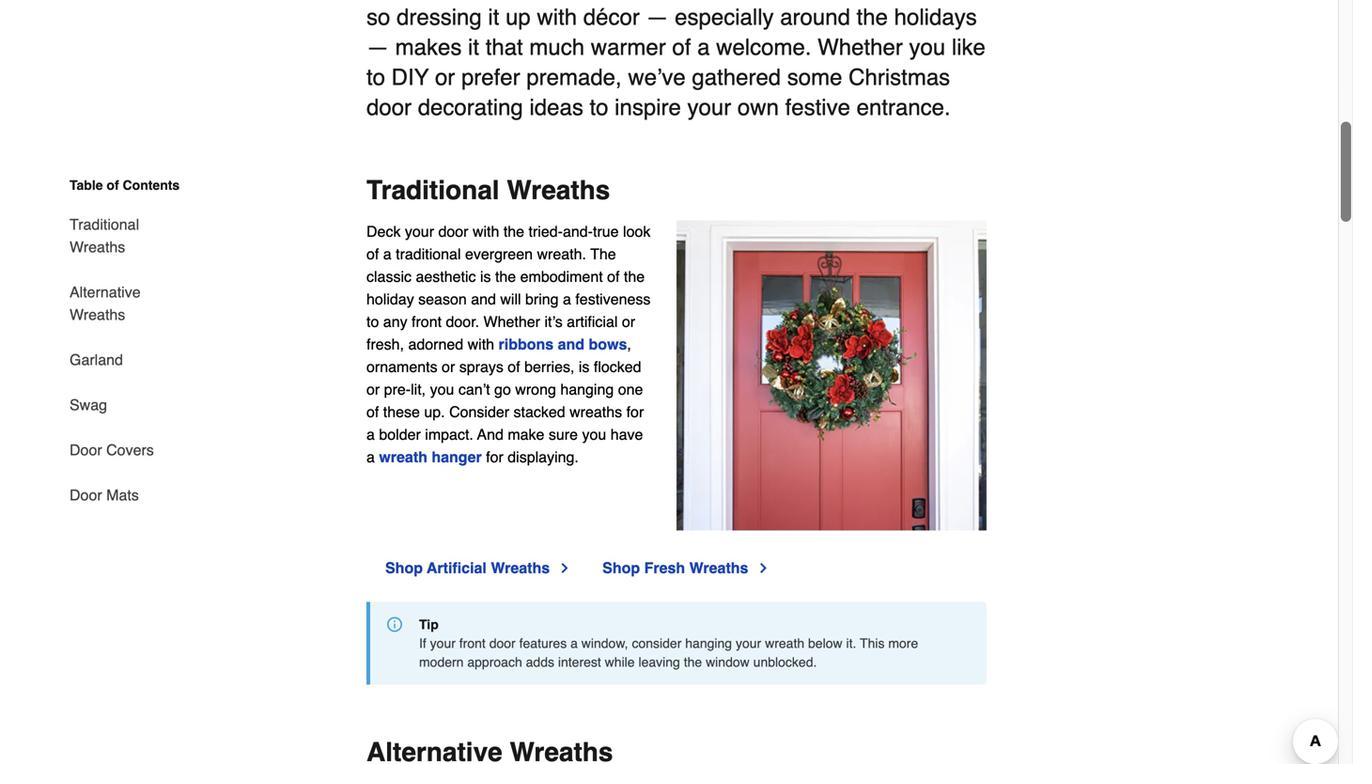 Task type: describe. For each thing, give the bounding box(es) containing it.
the up will at the top left of the page
[[495, 268, 516, 286]]

door inside tip if your front door features a window, consider hanging your wreath below it. this more modern approach adds interest while leaving the window unblocked.
[[490, 636, 516, 651]]

go
[[495, 381, 511, 398]]

of inside your front door is where you welcome guests into your home, so dressing it up with décor — especially around the holidays — makes it that much warmer of a welcome. whether you like to diy or prefer premade, we've gathered some christmas door decorating ideas to inspire your own festive entrance.
[[673, 34, 691, 60]]

consider
[[632, 636, 682, 651]]

diy
[[392, 65, 429, 90]]

or inside 'deck your door with the tried-and-true look of a traditional evergreen wreath. the classic aesthetic is the embodiment of the holiday season and will bring a festiveness to any front door. whether it's artificial or fresh, adorned with'
[[622, 313, 636, 331]]

around
[[781, 4, 851, 30]]

any
[[383, 313, 408, 331]]

your up modern on the left bottom of page
[[430, 636, 456, 651]]

of right table in the left top of the page
[[107, 178, 119, 193]]

unblocked.
[[754, 655, 817, 670]]

berries,
[[525, 358, 575, 376]]

prefer
[[462, 65, 521, 90]]

own
[[738, 95, 779, 121]]

adorned
[[409, 336, 464, 353]]

lit,
[[411, 381, 426, 398]]

entrance.
[[857, 95, 951, 121]]

0 horizontal spatial —
[[367, 34, 389, 60]]

to inside 'deck your door with the tried-and-true look of a traditional evergreen wreath. the classic aesthetic is the embodiment of the holiday season and will bring a festiveness to any front door. whether it's artificial or fresh, adorned with'
[[367, 313, 379, 331]]

your front door is where you welcome guests into your home, so dressing it up with décor — especially around the holidays — makes it that much warmer of a welcome. whether you like to diy or prefer premade, we've gathered some christmas door decorating ideas to inspire your own festive entrance.
[[367, 0, 986, 121]]

festive
[[786, 95, 851, 121]]

1 vertical spatial and
[[558, 336, 585, 353]]

with inside your front door is where you welcome guests into your home, so dressing it up with décor — especially around the holidays — makes it that much warmer of a welcome. whether you like to diy or prefer premade, we've gathered some christmas door decorating ideas to inspire your own festive entrance.
[[537, 4, 577, 30]]

0 horizontal spatial it
[[468, 34, 480, 60]]

you down the holidays
[[910, 34, 946, 60]]

premade,
[[527, 65, 622, 90]]

your up window
[[736, 636, 762, 651]]

of up festiveness
[[608, 268, 620, 286]]

holiday
[[367, 291, 414, 308]]

ornaments
[[367, 358, 438, 376]]

holidays
[[895, 4, 978, 30]]

1 horizontal spatial traditional wreaths
[[367, 176, 611, 206]]

wreaths
[[570, 404, 623, 421]]

inspire
[[615, 95, 682, 121]]

wreaths right artificial
[[491, 560, 550, 577]]

consider
[[449, 404, 510, 421]]

1 vertical spatial to
[[590, 95, 609, 121]]

door inside 'deck your door with the tried-and-true look of a traditional evergreen wreath. the classic aesthetic is the embodiment of the holiday season and will bring a festiveness to any front door. whether it's artificial or fresh, adorned with'
[[439, 223, 469, 240]]

table of contents
[[70, 178, 180, 193]]

deck
[[367, 223, 401, 240]]

chevron right image for shop artificial wreaths
[[558, 561, 573, 576]]

wreaths inside alternative wreaths
[[70, 306, 125, 323]]

bring
[[526, 291, 559, 308]]

decorating
[[418, 95, 524, 121]]

these
[[383, 404, 420, 421]]

wreath hanger for displaying.
[[379, 449, 579, 466]]

shop artificial wreaths link
[[386, 557, 573, 580]]

door mats link
[[70, 473, 139, 507]]

look
[[623, 223, 651, 240]]

a down embodiment
[[563, 291, 572, 308]]

chevron right image for shop fresh wreaths
[[756, 561, 771, 576]]

wreath hanger link
[[379, 449, 482, 466]]

of left these
[[367, 404, 379, 421]]

for inside , ornaments or sprays of berries, is flocked or pre-lit, you can't go wrong hanging one of these up. consider stacked wreaths for a bolder impact. and make sure you have a
[[627, 404, 644, 421]]

dressing
[[397, 4, 482, 30]]

bows
[[589, 336, 628, 353]]

shop fresh wreaths
[[603, 560, 749, 577]]

door covers
[[70, 441, 154, 459]]

where
[[544, 0, 605, 0]]

alternative wreaths
[[70, 283, 141, 323]]

or inside your front door is where you welcome guests into your home, so dressing it up with décor — especially around the holidays — makes it that much warmer of a welcome. whether you like to diy or prefer premade, we've gathered some christmas door decorating ideas to inspire your own festive entrance.
[[435, 65, 455, 90]]

covers
[[106, 441, 154, 459]]

info image
[[387, 617, 402, 632]]

christmas
[[849, 65, 951, 90]]

fresh
[[645, 560, 686, 577]]

wreaths inside "traditional wreaths"
[[70, 238, 125, 256]]

flocked
[[594, 358, 642, 376]]

tip
[[419, 617, 439, 632]]

the inside tip if your front door features a window, consider hanging your wreath below it. this more modern approach adds interest while leaving the window unblocked.
[[684, 655, 703, 670]]

tip if your front door features a window, consider hanging your wreath below it. this more modern approach adds interest while leaving the window unblocked.
[[419, 617, 919, 670]]

festiveness
[[576, 291, 651, 308]]

your
[[367, 0, 412, 0]]

door.
[[446, 313, 480, 331]]

shop for shop artificial wreaths
[[386, 560, 423, 577]]

have
[[611, 426, 644, 443]]

you down wreaths
[[582, 426, 607, 443]]

makes
[[396, 34, 462, 60]]

alternative wreaths link
[[70, 270, 196, 338]]

shop artificial wreaths
[[386, 560, 550, 577]]

1 vertical spatial for
[[486, 449, 504, 466]]

garland link
[[70, 338, 123, 383]]

warmer
[[591, 34, 666, 60]]

you up décor
[[612, 0, 648, 0]]

mats
[[106, 487, 139, 504]]

door down diy
[[367, 95, 412, 121]]

it's
[[545, 313, 563, 331]]

like
[[952, 34, 986, 60]]

garland
[[70, 351, 123, 369]]

evergreen
[[465, 246, 533, 263]]

wrong
[[516, 381, 557, 398]]

will
[[501, 291, 521, 308]]

leaving
[[639, 655, 681, 670]]

modern
[[419, 655, 464, 670]]

the up festiveness
[[624, 268, 645, 286]]

season
[[419, 291, 467, 308]]

shop fresh wreaths link
[[603, 557, 771, 580]]

or left "pre-"
[[367, 381, 380, 398]]

ribbons and bows link
[[499, 336, 628, 353]]

wreath.
[[537, 246, 587, 263]]

traditional wreaths link
[[70, 202, 196, 270]]

bolder
[[379, 426, 421, 443]]

1 horizontal spatial —
[[646, 4, 669, 30]]

,
[[628, 336, 632, 353]]

front inside your front door is where you welcome guests into your home, so dressing it up with décor — especially around the holidays — makes it that much warmer of a welcome. whether you like to diy or prefer premade, we've gathered some christmas door decorating ideas to inspire your own festive entrance.
[[419, 0, 464, 0]]

the up evergreen
[[504, 223, 525, 240]]

décor
[[584, 4, 640, 30]]

sprays
[[460, 358, 504, 376]]



Task type: locate. For each thing, give the bounding box(es) containing it.
0 horizontal spatial shop
[[386, 560, 423, 577]]

of up go on the left of page
[[508, 358, 521, 376]]

your
[[865, 0, 909, 0], [688, 95, 732, 121], [405, 223, 434, 240], [430, 636, 456, 651], [736, 636, 762, 651]]

a down especially
[[698, 34, 710, 60]]

for
[[627, 404, 644, 421], [486, 449, 504, 466]]

more
[[889, 636, 919, 651]]

contents
[[123, 178, 180, 193]]

1 vertical spatial traditional
[[70, 216, 139, 233]]

or
[[435, 65, 455, 90], [622, 313, 636, 331], [442, 358, 455, 376], [367, 381, 380, 398]]

guests
[[750, 0, 816, 0]]

wreath
[[379, 449, 428, 466], [765, 636, 805, 651]]

door up traditional
[[439, 223, 469, 240]]

table
[[70, 178, 103, 193]]

adds
[[526, 655, 555, 670]]

is down evergreen
[[480, 268, 491, 286]]

2 shop from the left
[[603, 560, 640, 577]]

1 vertical spatial traditional wreaths
[[70, 216, 139, 256]]

0 horizontal spatial for
[[486, 449, 504, 466]]

0 vertical spatial it
[[488, 4, 500, 30]]

much
[[530, 34, 585, 60]]

to left any
[[367, 313, 379, 331]]

up.
[[424, 404, 445, 421]]

, ornaments or sprays of berries, is flocked or pre-lit, you can't go wrong hanging one of these up. consider stacked wreaths for a bolder impact. and make sure you have a
[[367, 336, 644, 466]]

ideas
[[530, 95, 584, 121]]

and down it's
[[558, 336, 585, 353]]

1 vertical spatial whether
[[484, 313, 541, 331]]

0 vertical spatial wreath
[[379, 449, 428, 466]]

front up the approach
[[460, 636, 486, 651]]

into
[[822, 0, 859, 0]]

hanging up wreaths
[[561, 381, 614, 398]]

1 horizontal spatial chevron right image
[[756, 561, 771, 576]]

for down "one"
[[627, 404, 644, 421]]

it
[[488, 4, 500, 30], [468, 34, 480, 60]]

is up up
[[521, 0, 538, 0]]

home,
[[915, 0, 978, 0]]

your right into
[[865, 0, 909, 0]]

hanging inside tip if your front door features a window, consider hanging your wreath below it. this more modern approach adds interest while leaving the window unblocked.
[[686, 636, 733, 651]]

whether up christmas
[[818, 34, 903, 60]]

artificial
[[567, 313, 618, 331]]

a
[[698, 34, 710, 60], [383, 246, 392, 263], [563, 291, 572, 308], [367, 426, 375, 443], [367, 449, 375, 466], [571, 636, 578, 651]]

hanging inside , ornaments or sprays of berries, is flocked or pre-lit, you can't go wrong hanging one of these up. consider stacked wreaths for a bolder impact. and make sure you have a
[[561, 381, 614, 398]]

wreaths right 'fresh'
[[690, 560, 749, 577]]

0 horizontal spatial hanging
[[561, 381, 614, 398]]

1 horizontal spatial for
[[627, 404, 644, 421]]

1 vertical spatial with
[[473, 223, 500, 240]]

door up door mats link
[[70, 441, 102, 459]]

sure
[[549, 426, 578, 443]]

table of contents element
[[55, 176, 196, 507]]

— down so
[[367, 34, 389, 60]]

tried-
[[529, 223, 563, 240]]

the
[[591, 246, 616, 263]]

0 horizontal spatial traditional
[[70, 216, 139, 233]]

traditional wreaths up evergreen
[[367, 176, 611, 206]]

with down where
[[537, 4, 577, 30]]

a left bolder
[[367, 426, 375, 443]]

wreaths up tried-
[[507, 176, 611, 206]]

it left the 'that'
[[468, 34, 480, 60]]

with up evergreen
[[473, 223, 500, 240]]

one
[[618, 381, 644, 398]]

you
[[612, 0, 648, 0], [910, 34, 946, 60], [430, 381, 454, 398], [582, 426, 607, 443]]

wreath down bolder
[[379, 449, 428, 466]]

alternative
[[70, 283, 141, 301]]

is inside 'deck your door with the tried-and-true look of a traditional evergreen wreath. the classic aesthetic is the embodiment of the holiday season and will bring a festiveness to any front door. whether it's artificial or fresh, adorned with'
[[480, 268, 491, 286]]

0 horizontal spatial is
[[480, 268, 491, 286]]

door mats
[[70, 487, 139, 504]]

traditional down table in the left top of the page
[[70, 216, 139, 233]]

welcome
[[654, 0, 743, 0]]

hanger
[[432, 449, 482, 466]]

0 vertical spatial traditional wreaths
[[367, 176, 611, 206]]

or down makes on the left
[[435, 65, 455, 90]]

aesthetic
[[416, 268, 476, 286]]

2 vertical spatial front
[[460, 636, 486, 651]]

chevron right image inside "shop fresh wreaths" link
[[756, 561, 771, 576]]

1 vertical spatial wreath
[[765, 636, 805, 651]]

1 vertical spatial is
[[480, 268, 491, 286]]

door left mats
[[70, 487, 102, 504]]

it left up
[[488, 4, 500, 30]]

front inside 'deck your door with the tried-and-true look of a traditional evergreen wreath. the classic aesthetic is the embodiment of the holiday season and will bring a festiveness to any front door. whether it's artificial or fresh, adorned with'
[[412, 313, 442, 331]]

0 horizontal spatial chevron right image
[[558, 561, 573, 576]]

whether
[[818, 34, 903, 60], [484, 313, 541, 331]]

whether down will at the top left of the page
[[484, 313, 541, 331]]

the inside your front door is where you welcome guests into your home, so dressing it up with décor — especially around the holidays — makes it that much warmer of a welcome. whether you like to diy or prefer premade, we've gathered some christmas door decorating ideas to inspire your own festive entrance.
[[857, 4, 889, 30]]

interest
[[558, 655, 602, 670]]

chevron right image up features
[[558, 561, 573, 576]]

0 vertical spatial is
[[521, 0, 538, 0]]

is down the ribbons and bows "link"
[[579, 358, 590, 376]]

0 vertical spatial door
[[70, 441, 102, 459]]

we've
[[628, 65, 686, 90]]

0 horizontal spatial wreath
[[379, 449, 428, 466]]

1 vertical spatial it
[[468, 34, 480, 60]]

shop for shop fresh wreaths
[[603, 560, 640, 577]]

door for door mats
[[70, 487, 102, 504]]

door for door covers
[[70, 441, 102, 459]]

traditional up traditional
[[367, 176, 500, 206]]

— up warmer
[[646, 4, 669, 30]]

traditional wreaths down table in the left top of the page
[[70, 216, 139, 256]]

while
[[605, 655, 635, 670]]

1 horizontal spatial hanging
[[686, 636, 733, 651]]

1 vertical spatial hanging
[[686, 636, 733, 651]]

wreaths
[[507, 176, 611, 206], [70, 238, 125, 256], [70, 306, 125, 323], [491, 560, 550, 577], [690, 560, 749, 577]]

1 vertical spatial front
[[412, 313, 442, 331]]

is
[[521, 0, 538, 0], [480, 268, 491, 286], [579, 358, 590, 376]]

an evergreen wreath decorated with red flowers, gold and red ornaments and pinecones on a red door. image
[[677, 221, 987, 531]]

below
[[809, 636, 843, 651]]

whether inside your front door is where you welcome guests into your home, so dressing it up with décor — especially around the holidays — makes it that much warmer of a welcome. whether you like to diy or prefer premade, we've gathered some christmas door decorating ideas to inspire your own festive entrance.
[[818, 34, 903, 60]]

features
[[520, 636, 567, 651]]

0 vertical spatial with
[[537, 4, 577, 30]]

wreaths up alternative
[[70, 238, 125, 256]]

true
[[593, 223, 619, 240]]

traditional wreaths
[[367, 176, 611, 206], [70, 216, 139, 256]]

with
[[537, 4, 577, 30], [473, 223, 500, 240], [468, 336, 495, 353]]

front up adorned
[[412, 313, 442, 331]]

fresh,
[[367, 336, 404, 353]]

front up dressing at the top left of the page
[[419, 0, 464, 0]]

your inside 'deck your door with the tried-and-true look of a traditional evergreen wreath. the classic aesthetic is the embodiment of the holiday season and will bring a festiveness to any front door. whether it's artificial or fresh, adorned with'
[[405, 223, 434, 240]]

welcome.
[[717, 34, 812, 60]]

a inside your front door is where you welcome guests into your home, so dressing it up with décor — especially around the holidays — makes it that much warmer of a welcome. whether you like to diy or prefer premade, we've gathered some christmas door decorating ideas to inspire your own festive entrance.
[[698, 34, 710, 60]]

a up classic
[[383, 246, 392, 263]]

to down premade,
[[590, 95, 609, 121]]

the
[[857, 4, 889, 30], [504, 223, 525, 240], [495, 268, 516, 286], [624, 268, 645, 286], [684, 655, 703, 670]]

is inside your front door is where you welcome guests into your home, so dressing it up with décor — especially around the holidays — makes it that much warmer of a welcome. whether you like to diy or prefer premade, we've gathered some christmas door decorating ideas to inspire your own festive entrance.
[[521, 0, 538, 0]]

you up up.
[[430, 381, 454, 398]]

whether inside 'deck your door with the tried-and-true look of a traditional evergreen wreath. the classic aesthetic is the embodiment of the holiday season and will bring a festiveness to any front door. whether it's artificial or fresh, adorned with'
[[484, 313, 541, 331]]

or up the ,
[[622, 313, 636, 331]]

wreath up unblocked.
[[765, 636, 805, 651]]

1 vertical spatial —
[[367, 34, 389, 60]]

a inside tip if your front door features a window, consider hanging your wreath below it. this more modern approach adds interest while leaving the window unblocked.
[[571, 636, 578, 651]]

or down adorned
[[442, 358, 455, 376]]

traditional wreaths inside traditional wreaths link
[[70, 216, 139, 256]]

1 horizontal spatial traditional
[[367, 176, 500, 206]]

traditional
[[396, 246, 461, 263]]

traditional
[[367, 176, 500, 206], [70, 216, 139, 233]]

wreaths down alternative
[[70, 306, 125, 323]]

window
[[706, 655, 750, 670]]

artificial
[[427, 560, 487, 577]]

a up interest
[[571, 636, 578, 651]]

your up traditional
[[405, 223, 434, 240]]

0 vertical spatial and
[[471, 291, 496, 308]]

1 vertical spatial door
[[70, 487, 102, 504]]

2 vertical spatial to
[[367, 313, 379, 331]]

shop left 'fresh'
[[603, 560, 640, 577]]

chevron right image right shop fresh wreaths
[[756, 561, 771, 576]]

and left will at the top left of the page
[[471, 291, 496, 308]]

impact.
[[425, 426, 474, 443]]

0 vertical spatial front
[[419, 0, 464, 0]]

displaying.
[[508, 449, 579, 466]]

—
[[646, 4, 669, 30], [367, 34, 389, 60]]

and inside 'deck your door with the tried-and-true look of a traditional evergreen wreath. the classic aesthetic is the embodiment of the holiday season and will bring a festiveness to any front door. whether it's artificial or fresh, adorned with'
[[471, 291, 496, 308]]

gathered
[[692, 65, 781, 90]]

ribbons
[[499, 336, 554, 353]]

some
[[788, 65, 843, 90]]

chevron right image inside shop artificial wreaths link
[[558, 561, 573, 576]]

embodiment
[[521, 268, 603, 286]]

wreath inside tip if your front door features a window, consider hanging your wreath below it. this more modern approach adds interest while leaving the window unblocked.
[[765, 636, 805, 651]]

0 vertical spatial —
[[646, 4, 669, 30]]

and
[[477, 426, 504, 443]]

0 vertical spatial hanging
[[561, 381, 614, 398]]

for down and
[[486, 449, 504, 466]]

this
[[860, 636, 885, 651]]

1 horizontal spatial wreath
[[765, 636, 805, 651]]

front inside tip if your front door features a window, consider hanging your wreath below it. this more modern approach adds interest while leaving the window unblocked.
[[460, 636, 486, 651]]

chevron right image
[[558, 561, 573, 576], [756, 561, 771, 576]]

the down into
[[857, 4, 889, 30]]

can't
[[459, 381, 490, 398]]

0 horizontal spatial whether
[[484, 313, 541, 331]]

1 horizontal spatial whether
[[818, 34, 903, 60]]

2 chevron right image from the left
[[756, 561, 771, 576]]

door up up
[[470, 0, 515, 0]]

hanging up window
[[686, 636, 733, 651]]

your down gathered
[[688, 95, 732, 121]]

with up sprays
[[468, 336, 495, 353]]

so
[[367, 4, 391, 30]]

1 horizontal spatial and
[[558, 336, 585, 353]]

is inside , ornaments or sprays of berries, is flocked or pre-lit, you can't go wrong hanging one of these up. consider stacked wreaths for a bolder impact. and make sure you have a
[[579, 358, 590, 376]]

2 vertical spatial is
[[579, 358, 590, 376]]

0 vertical spatial to
[[367, 65, 386, 90]]

1 horizontal spatial shop
[[603, 560, 640, 577]]

door up the approach
[[490, 636, 516, 651]]

1 horizontal spatial it
[[488, 4, 500, 30]]

traditional inside table of contents element
[[70, 216, 139, 233]]

stacked
[[514, 404, 566, 421]]

door covers link
[[70, 428, 154, 473]]

2 door from the top
[[70, 487, 102, 504]]

classic
[[367, 268, 412, 286]]

of
[[673, 34, 691, 60], [107, 178, 119, 193], [367, 246, 379, 263], [608, 268, 620, 286], [508, 358, 521, 376], [367, 404, 379, 421]]

0 vertical spatial whether
[[818, 34, 903, 60]]

0 vertical spatial traditional
[[367, 176, 500, 206]]

the right the leaving
[[684, 655, 703, 670]]

of down 'deck'
[[367, 246, 379, 263]]

of up we've
[[673, 34, 691, 60]]

to left diy
[[367, 65, 386, 90]]

2 vertical spatial with
[[468, 336, 495, 353]]

window,
[[582, 636, 629, 651]]

1 horizontal spatial is
[[521, 0, 538, 0]]

door
[[70, 441, 102, 459], [70, 487, 102, 504]]

make
[[508, 426, 545, 443]]

1 shop from the left
[[386, 560, 423, 577]]

1 door from the top
[[70, 441, 102, 459]]

0 horizontal spatial traditional wreaths
[[70, 216, 139, 256]]

to
[[367, 65, 386, 90], [590, 95, 609, 121], [367, 313, 379, 331]]

2 horizontal spatial is
[[579, 358, 590, 376]]

shop left artificial
[[386, 560, 423, 577]]

a left wreath hanger 'link'
[[367, 449, 375, 466]]

0 horizontal spatial and
[[471, 291, 496, 308]]

0 vertical spatial for
[[627, 404, 644, 421]]

1 chevron right image from the left
[[558, 561, 573, 576]]

swag
[[70, 396, 107, 414]]



Task type: vqa. For each thing, say whether or not it's contained in the screenshot.
account.
no



